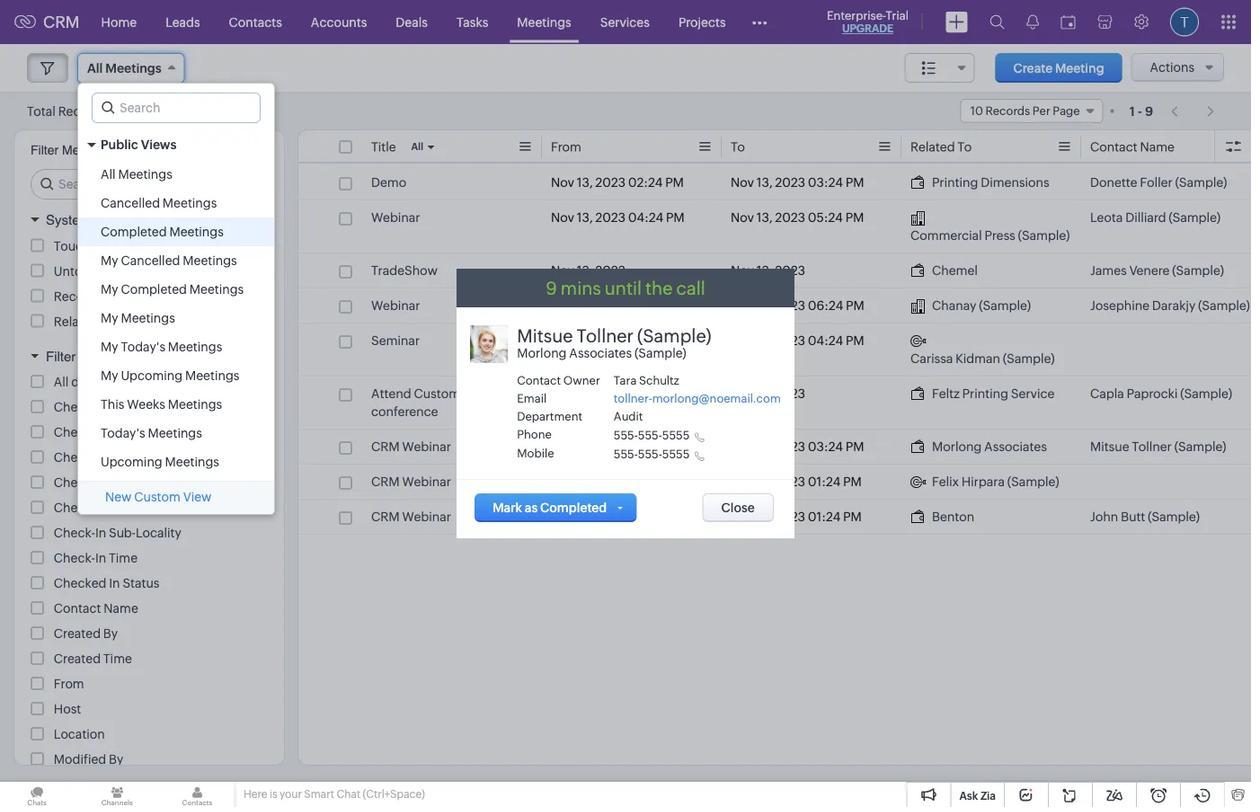 Task type: locate. For each thing, give the bounding box(es) containing it.
0 vertical spatial nov 13, 2023 02:24 pm
[[551, 175, 684, 190]]

new custom view link
[[78, 482, 274, 514]]

locality
[[136, 526, 181, 540]]

all meetings down home link
[[87, 61, 162, 76]]

dimensions
[[981, 175, 1050, 190]]

0 horizontal spatial tollner
[[577, 325, 634, 346]]

0 vertical spatial crm webinar link
[[371, 438, 451, 456]]

1 horizontal spatial associates
[[985, 440, 1048, 454]]

1 vertical spatial 555-555-5555
[[614, 448, 690, 461]]

mitsue
[[517, 325, 573, 346], [1091, 440, 1130, 454]]

1 02:24 from the top
[[628, 175, 663, 190]]

meetings up filters
[[163, 196, 217, 210]]

my down fields
[[101, 369, 118, 383]]

1 horizontal spatial name
[[1141, 140, 1175, 154]]

1 555-555-5555 from the top
[[614, 429, 690, 442]]

1 vertical spatial all meetings
[[101, 167, 172, 182]]

custom
[[134, 490, 181, 504]]

nov 13, 2023 05:24 pm
[[731, 210, 864, 225]]

filter down total at the left of the page
[[31, 143, 59, 157]]

feltz printing service link
[[911, 385, 1055, 403]]

1 check- from the top
[[54, 400, 95, 415]]

0 vertical spatial from
[[551, 140, 582, 154]]

2 crm webinar link from the top
[[371, 473, 451, 491]]

feltz
[[933, 387, 960, 401]]

nov 13, 2023 02:24 pm for nov 13, 2023 03:24 pm
[[551, 175, 684, 190]]

0 horizontal spatial mitsue
[[517, 325, 573, 346]]

records for untouched
[[122, 264, 170, 278]]

crm for morlong associates
[[371, 440, 400, 454]]

related for related to
[[911, 140, 955, 154]]

in up check-in by
[[95, 400, 106, 415]]

records up my completed meetings
[[122, 264, 170, 278]]

check- down check-in by
[[54, 451, 95, 465]]

cancelled up defined
[[101, 196, 160, 210]]

1 horizontal spatial to
[[958, 140, 972, 154]]

deals link
[[382, 0, 442, 44]]

0 vertical spatial nov 13, 2023 04:24 pm
[[551, 210, 685, 225]]

create meeting button
[[996, 53, 1123, 83]]

my for my upcoming meetings
[[101, 369, 118, 383]]

0 vertical spatial 12:24
[[628, 475, 660, 489]]

today's down my meetings
[[121, 340, 165, 354]]

04:24 up the
[[628, 210, 664, 225]]

check-in state
[[54, 501, 139, 515]]

Search text field
[[93, 94, 260, 122], [31, 170, 270, 199]]

checked in status
[[54, 576, 160, 591]]

1 my from the top
[[101, 254, 118, 268]]

action up related records action
[[99, 289, 137, 303]]

0 horizontal spatial mitsue tollner (sample) link
[[517, 325, 742, 346]]

commercial press (sample) link
[[911, 209, 1073, 245]]

create
[[1014, 61, 1053, 75]]

2 nov 13, 2023 12:24 pm from the top
[[551, 510, 681, 524]]

5 check- from the top
[[54, 501, 95, 515]]

commercial press (sample)
[[911, 228, 1070, 243]]

1 nov 13, 2023 12:24 pm from the top
[[551, 475, 681, 489]]

my down record action
[[101, 311, 118, 326]]

actions
[[1150, 60, 1195, 75]]

3 check- from the top
[[54, 451, 95, 465]]

1 vertical spatial from
[[54, 677, 84, 692]]

0 vertical spatial time
[[109, 551, 138, 566]]

today's inside option
[[121, 340, 165, 354]]

13,
[[577, 175, 593, 190], [757, 175, 773, 190], [577, 210, 593, 225], [757, 210, 773, 225], [577, 263, 593, 278], [757, 263, 773, 278], [577, 299, 593, 313], [757, 299, 773, 313], [577, 334, 593, 348], [757, 334, 773, 348], [577, 387, 593, 401], [757, 387, 773, 401], [577, 440, 593, 454], [757, 440, 773, 454], [577, 475, 593, 489], [757, 475, 773, 489], [577, 510, 593, 524], [757, 510, 773, 524]]

1 crm webinar from the top
[[371, 440, 451, 454]]

tollner up tara
[[577, 325, 634, 346]]

in down check-in address
[[95, 425, 106, 440]]

1 vertical spatial nov 13, 2023 02:24 pm
[[551, 334, 684, 348]]

1 webinar link from the top
[[371, 209, 420, 227]]

9 right -
[[1146, 104, 1154, 118]]

filter by fields button
[[14, 340, 284, 372]]

view
[[183, 490, 212, 504]]

02:24
[[628, 175, 663, 190], [628, 334, 663, 348]]

0 vertical spatial webinar link
[[371, 209, 420, 227]]

james
[[1091, 263, 1127, 278]]

josephine darakjy (sample)
[[1091, 299, 1251, 313]]

5555
[[663, 429, 690, 442], [663, 448, 690, 461]]

records up filter meetings by
[[58, 104, 106, 118]]

mitsue tollner (sample) link up tara
[[517, 325, 742, 346]]

cancelled inside option
[[121, 254, 180, 268]]

attend customer conference link
[[371, 385, 533, 421]]

in left status at the left of page
[[109, 576, 120, 591]]

contact down checked
[[54, 602, 101, 616]]

tasks
[[457, 15, 489, 29]]

meetings right tasks link
[[517, 15, 572, 29]]

1 created from the top
[[54, 627, 101, 641]]

2 vertical spatial crm webinar link
[[371, 508, 451, 526]]

(sample)
[[1176, 175, 1228, 190], [1169, 210, 1221, 225], [1019, 228, 1070, 243], [1173, 263, 1225, 278], [980, 299, 1031, 313], [1199, 299, 1251, 313], [638, 325, 712, 346], [635, 346, 687, 361], [1003, 352, 1055, 366], [1181, 387, 1233, 401], [1175, 440, 1227, 454], [1008, 475, 1060, 489], [1148, 510, 1200, 524]]

1 vertical spatial printing
[[963, 387, 1009, 401]]

all meetings inside option
[[101, 167, 172, 182]]

action up my today's meetings option
[[152, 314, 190, 329]]

webinar link up seminar link
[[371, 297, 420, 315]]

public views button
[[78, 129, 274, 160]]

carissa kidman (sample)
[[911, 352, 1055, 366]]

upcoming up weeks on the left
[[121, 369, 183, 383]]

mitsue tollner (sample) link down capla paprocki (sample)
[[1091, 438, 1227, 456]]

host
[[54, 702, 81, 717]]

my down related records action
[[101, 340, 118, 354]]

(ctrl+space)
[[363, 789, 425, 801]]

here is your smart chat (ctrl+space)
[[244, 789, 425, 801]]

2 vertical spatial 03:24
[[808, 440, 844, 454]]

morlong
[[517, 346, 567, 361], [933, 440, 982, 454]]

in left the state
[[95, 501, 106, 515]]

in for state
[[95, 501, 106, 515]]

all up "total records 9"
[[87, 61, 103, 76]]

1 vertical spatial webinar link
[[371, 297, 420, 315]]

by inside dropdown button
[[80, 348, 95, 364]]

0 vertical spatial name
[[1141, 140, 1175, 154]]

today's up city
[[101, 426, 145, 441]]

to
[[731, 140, 745, 154], [958, 140, 972, 154]]

2 02:24 from the top
[[628, 334, 663, 348]]

nov 13, 2023 12:24 pm down audit
[[551, 475, 681, 489]]

(sample) for mitsue tollner (sample)
[[1175, 440, 1227, 454]]

0 vertical spatial upcoming
[[121, 369, 183, 383]]

contact name up the created by
[[54, 602, 138, 616]]

phone
[[517, 428, 552, 441]]

1 vertical spatial 02:24
[[628, 334, 663, 348]]

1 horizontal spatial mitsue
[[1091, 440, 1130, 454]]

0 vertical spatial completed
[[101, 225, 167, 239]]

webinar link for nov 13, 2023 04:24 pm
[[371, 209, 420, 227]]

my inside option
[[101, 340, 118, 354]]

0 vertical spatial 04:24
[[628, 210, 664, 225]]

created up created time
[[54, 627, 101, 641]]

0 vertical spatial 03:24
[[808, 175, 844, 190]]

2 webinar link from the top
[[371, 297, 420, 315]]

by up day
[[80, 348, 95, 364]]

2 5555 from the top
[[663, 448, 690, 461]]

check- down check-in country
[[54, 501, 95, 515]]

1 vertical spatial crm webinar link
[[371, 473, 451, 491]]

mobile
[[517, 447, 554, 460]]

3 my from the top
[[101, 311, 118, 326]]

customer
[[414, 387, 472, 401]]

2 crm webinar from the top
[[371, 475, 451, 489]]

tollner inside mitsue tollner (sample) morlong associates (sample)
[[577, 325, 634, 346]]

webinar link
[[371, 209, 420, 227], [371, 297, 420, 315]]

call
[[677, 278, 706, 298]]

name down checked in status
[[104, 602, 138, 616]]

associates up owner
[[569, 346, 632, 361]]

in for status
[[109, 576, 120, 591]]

records for total
[[58, 104, 106, 118]]

7 check- from the top
[[54, 551, 95, 566]]

1 crm webinar link from the top
[[371, 438, 451, 456]]

check-
[[54, 400, 95, 415], [54, 425, 95, 440], [54, 451, 95, 465], [54, 476, 95, 490], [54, 501, 95, 515], [54, 526, 95, 540], [54, 551, 95, 566]]

9 inside "total records 9"
[[109, 105, 116, 118]]

meetings down my upcoming meetings option
[[168, 397, 222, 412]]

0 vertical spatial tollner
[[577, 325, 634, 346]]

mitsue down capla
[[1091, 440, 1130, 454]]

contact
[[1091, 140, 1138, 154], [517, 374, 561, 387], [54, 602, 101, 616]]

navigation
[[1163, 98, 1225, 124]]

donette foller (sample)
[[1091, 175, 1228, 190]]

0 horizontal spatial morlong
[[517, 346, 567, 361]]

None button
[[703, 494, 774, 523]]

department
[[517, 410, 583, 423]]

meetings down public views
[[118, 167, 172, 182]]

1 vertical spatial tollner
[[1133, 440, 1173, 454]]

1 vertical spatial related
[[54, 314, 98, 329]]

associates up felix hirpara (sample)
[[985, 440, 1048, 454]]

5555 for mobile
[[663, 448, 690, 461]]

press
[[985, 228, 1016, 243]]

my completed meetings option
[[78, 275, 274, 304]]

system defined filters
[[46, 212, 182, 228]]

search text field up public views button
[[93, 94, 260, 122]]

(sample) for john butt (sample)
[[1148, 510, 1200, 524]]

audit
[[614, 410, 643, 423]]

0 horizontal spatial related
[[54, 314, 98, 329]]

by
[[117, 143, 130, 157]]

meetings up my completed meetings option
[[183, 254, 237, 268]]

2 vertical spatial contact
[[54, 602, 101, 616]]

name up foller
[[1141, 140, 1175, 154]]

0 horizontal spatial to
[[731, 140, 745, 154]]

0 horizontal spatial contact name
[[54, 602, 138, 616]]

1 horizontal spatial related
[[911, 140, 955, 154]]

12:24 for benton
[[628, 510, 660, 524]]

nov 13, 2023 01:24 pm for felix hirpara (sample)
[[731, 475, 862, 489]]

0 horizontal spatial associates
[[569, 346, 632, 361]]

0 horizontal spatial 04:24
[[628, 210, 664, 225]]

check- for check-in by
[[54, 425, 95, 440]]

upcoming inside option
[[121, 369, 183, 383]]

2 check- from the top
[[54, 425, 95, 440]]

1 vertical spatial cancelled
[[121, 254, 180, 268]]

search text field up system defined filters dropdown button
[[31, 170, 270, 199]]

morlong up felix
[[933, 440, 982, 454]]

mitsue inside mitsue tollner (sample) morlong associates (sample)
[[517, 325, 573, 346]]

meetings
[[517, 15, 572, 29], [106, 61, 162, 76], [62, 143, 113, 157], [118, 167, 172, 182], [163, 196, 217, 210], [169, 225, 224, 239], [183, 254, 237, 268], [190, 282, 244, 297], [121, 311, 175, 326], [168, 340, 222, 354], [185, 369, 240, 383], [168, 397, 222, 412], [148, 426, 202, 441], [165, 455, 219, 469]]

01:24 for felix hirpara (sample)
[[808, 475, 841, 489]]

01:24
[[628, 440, 661, 454], [808, 475, 841, 489], [808, 510, 841, 524]]

1 vertical spatial mitsue
[[1091, 440, 1130, 454]]

tara schultz
[[614, 374, 680, 387]]

0 vertical spatial morlong
[[517, 346, 567, 361]]

2 created from the top
[[54, 652, 101, 666]]

5555 for phone
[[663, 429, 690, 442]]

02:24 for nov 13, 2023 04:24 pm
[[628, 334, 663, 348]]

2023
[[596, 175, 626, 190], [775, 175, 806, 190], [596, 210, 626, 225], [775, 210, 806, 225], [596, 263, 626, 278], [775, 263, 806, 278], [596, 299, 626, 313], [775, 299, 806, 313], [596, 334, 626, 348], [775, 334, 806, 348], [596, 387, 626, 401], [775, 387, 806, 401], [596, 440, 626, 454], [775, 440, 806, 454], [596, 475, 626, 489], [775, 475, 806, 489], [596, 510, 626, 524], [775, 510, 806, 524]]

until
[[605, 278, 642, 298]]

services link
[[586, 0, 664, 44]]

created for created time
[[54, 652, 101, 666]]

0 horizontal spatial from
[[54, 677, 84, 692]]

1 horizontal spatial contact name
[[1091, 140, 1175, 154]]

morlong up contact owner
[[517, 346, 567, 361]]

crm link
[[14, 13, 80, 31]]

time down the created by
[[103, 652, 132, 666]]

check- down all day
[[54, 400, 95, 415]]

created down the created by
[[54, 652, 101, 666]]

location
[[54, 727, 105, 742]]

1 vertical spatial upcoming
[[101, 455, 163, 469]]

my for my completed meetings
[[101, 282, 118, 297]]

meetings down my meetings option
[[168, 340, 222, 354]]

cancelled down completed meetings
[[121, 254, 180, 268]]

tollner down paprocki
[[1133, 440, 1173, 454]]

time down the sub-
[[109, 551, 138, 566]]

(sample) for commercial press (sample)
[[1019, 228, 1070, 243]]

nov 13, 2023 12:24 pm right as
[[551, 510, 681, 524]]

filter up all day
[[46, 348, 76, 364]]

mitsue for mitsue tollner (sample)
[[1091, 440, 1130, 454]]

in for address
[[95, 400, 106, 415]]

by
[[80, 348, 95, 364], [109, 425, 123, 440], [103, 627, 118, 641], [109, 753, 123, 767]]

feltz printing service
[[933, 387, 1055, 401]]

upcoming inside 'option'
[[101, 455, 163, 469]]

nov 13, 2023 02:24 pm for nov 13, 2023 04:24 pm
[[551, 334, 684, 348]]

completed
[[101, 225, 167, 239], [121, 282, 187, 297], [540, 501, 607, 515]]

my upcoming meetings option
[[78, 361, 274, 390]]

1 12:24 from the top
[[628, 475, 660, 489]]

0 vertical spatial contact name
[[1091, 140, 1175, 154]]

records
[[58, 104, 106, 118], [108, 239, 156, 253], [122, 264, 170, 278], [101, 314, 149, 329]]

1 horizontal spatial action
[[152, 314, 190, 329]]

my meetings
[[101, 311, 175, 326]]

donette
[[1091, 175, 1138, 190]]

filter for filter meetings by
[[31, 143, 59, 157]]

printing down related to
[[933, 175, 979, 190]]

meetings up upcoming meetings 'option'
[[148, 426, 202, 441]]

0 vertical spatial filter
[[31, 143, 59, 157]]

my upcoming meetings
[[101, 369, 240, 383]]

related
[[911, 140, 955, 154], [54, 314, 98, 329]]

1 vertical spatial 5555
[[663, 448, 690, 461]]

mitsue up contact owner
[[517, 325, 573, 346]]

0 vertical spatial 5555
[[663, 429, 690, 442]]

untouched
[[54, 264, 120, 278]]

All Meetings field
[[77, 53, 185, 84]]

check- up check-in city
[[54, 425, 95, 440]]

1 horizontal spatial contact
[[517, 374, 561, 387]]

completed inside option
[[121, 282, 187, 297]]

03:24 for nov 13, 2023 02:24 pm
[[808, 175, 844, 190]]

all meetings down by
[[101, 167, 172, 182]]

0 vertical spatial related
[[911, 140, 955, 154]]

2 555-555-5555 from the top
[[614, 448, 690, 461]]

1 5555 from the top
[[663, 429, 690, 442]]

chanay
[[933, 299, 977, 313]]

public views region
[[78, 160, 274, 477]]

in left the sub-
[[95, 526, 106, 540]]

1 vertical spatial contact
[[517, 374, 561, 387]]

0 horizontal spatial name
[[104, 602, 138, 616]]

1 horizontal spatial mitsue tollner (sample) link
[[1091, 438, 1227, 456]]

0 horizontal spatial action
[[99, 289, 137, 303]]

0 horizontal spatial 9
[[109, 105, 116, 118]]

john
[[1091, 510, 1119, 524]]

in up checked in status
[[95, 551, 106, 566]]

meeting
[[1056, 61, 1105, 75]]

2 vertical spatial 01:24
[[808, 510, 841, 524]]

5 my from the top
[[101, 369, 118, 383]]

tollner
[[577, 325, 634, 346], [1133, 440, 1173, 454]]

check- down check-in city
[[54, 476, 95, 490]]

related to
[[911, 140, 972, 154]]

chats image
[[0, 782, 74, 808]]

9 up public
[[109, 105, 116, 118]]

0 vertical spatial nov 13, 2023 03:24 pm
[[731, 175, 865, 190]]

2 horizontal spatial contact
[[1091, 140, 1138, 154]]

2 my from the top
[[101, 282, 118, 297]]

contact up email
[[517, 374, 561, 387]]

01:24 for benton
[[808, 510, 841, 524]]

1 horizontal spatial morlong
[[933, 440, 982, 454]]

filter inside dropdown button
[[46, 348, 76, 364]]

meetings inside option
[[168, 340, 222, 354]]

meetings up view
[[165, 455, 219, 469]]

mark
[[493, 501, 522, 515]]

1 vertical spatial crm webinar
[[371, 475, 451, 489]]

0 vertical spatial associates
[[569, 346, 632, 361]]

contacts
[[229, 15, 282, 29]]

1 vertical spatial created
[[54, 652, 101, 666]]

records down defined
[[108, 239, 156, 253]]

morlong associates (sample) link
[[517, 346, 742, 361]]

0 vertical spatial today's
[[121, 340, 165, 354]]

(sample) for capla paprocki (sample)
[[1181, 387, 1233, 401]]

0 vertical spatial crm webinar
[[371, 440, 451, 454]]

0 vertical spatial 02:24
[[628, 175, 663, 190]]

all day
[[54, 375, 92, 389]]

2 vertical spatial nov 13, 2023 03:24 pm
[[731, 440, 865, 454]]

records up fields
[[101, 314, 149, 329]]

0 vertical spatial nov 13, 2023 12:24 pm
[[551, 475, 681, 489]]

home
[[101, 15, 137, 29]]

related up printing dimensions link
[[911, 140, 955, 154]]

tradeshow link
[[371, 262, 438, 280]]

nov 13, 2023 04:24 pm up until
[[551, 210, 685, 225]]

record
[[54, 289, 96, 303]]

1 vertical spatial nov 13, 2023 03:24 pm
[[551, 299, 685, 313]]

in for sub-
[[95, 526, 106, 540]]

1 nov 13, 2023 02:24 pm from the top
[[551, 175, 684, 190]]

check- for check-in city
[[54, 451, 95, 465]]

contact name down 1
[[1091, 140, 1175, 154]]

commercial
[[911, 228, 983, 243]]

crm webinar link
[[371, 438, 451, 456], [371, 473, 451, 491], [371, 508, 451, 526]]

6 check- from the top
[[54, 526, 95, 540]]

mitsue for mitsue tollner (sample) morlong associates (sample)
[[517, 325, 573, 346]]

1 to from the left
[[731, 140, 745, 154]]

created by
[[54, 627, 118, 641]]

tara
[[614, 374, 637, 387]]

nov 13, 2023 03:24 pm
[[731, 175, 865, 190], [551, 299, 685, 313], [731, 440, 865, 454]]

foller
[[1141, 175, 1173, 190]]

address
[[109, 400, 156, 415]]

in for by
[[95, 425, 106, 440]]

upcoming up country
[[101, 455, 163, 469]]

1 vertical spatial contact name
[[54, 602, 138, 616]]

2 vertical spatial nov 13, 2023 01:24 pm
[[731, 510, 862, 524]]

check- for check-in sub-locality
[[54, 526, 95, 540]]

row group containing demo
[[299, 165, 1252, 535]]

4 check- from the top
[[54, 476, 95, 490]]

all down public
[[101, 167, 116, 182]]

555-555-5555 for phone
[[614, 429, 690, 442]]

contacts image
[[160, 782, 234, 808]]

webinar link for nov 13, 2023 03:24 pm
[[371, 297, 420, 315]]

3 crm webinar link from the top
[[371, 508, 451, 526]]

1 vertical spatial 03:24
[[628, 299, 664, 313]]

my down untouched records
[[101, 282, 118, 297]]

fields
[[99, 348, 135, 364]]

demo
[[371, 175, 407, 190]]

2 nov 13, 2023 02:24 pm from the top
[[551, 334, 684, 348]]

crm webinar for morlong
[[371, 440, 451, 454]]

1 vertical spatial time
[[103, 652, 132, 666]]

1 vertical spatial today's
[[101, 426, 145, 441]]

my cancelled meetings option
[[78, 246, 274, 275]]

1 vertical spatial 01:24
[[808, 475, 841, 489]]

check- up checked
[[54, 551, 95, 566]]

9 left mins
[[546, 278, 557, 298]]

row group
[[299, 165, 1252, 535]]

in up check-in state
[[95, 476, 106, 490]]

mitsue inside mitsue tollner (sample) link
[[1091, 440, 1130, 454]]

1 vertical spatial completed
[[121, 282, 187, 297]]

cancelled
[[101, 196, 160, 210], [121, 254, 180, 268]]

webinar link down demo
[[371, 209, 420, 227]]

josephine
[[1091, 299, 1150, 313]]

3 crm webinar from the top
[[371, 510, 451, 524]]

nov 13, 2023 04:24 pm down nov 13, 2023 06:24 pm
[[731, 334, 865, 348]]

printing down the 'carissa kidman (sample)'
[[963, 387, 1009, 401]]

by up channels image
[[109, 753, 123, 767]]

crm webinar link for morlong
[[371, 438, 451, 456]]

04:24 down 06:24
[[808, 334, 844, 348]]

meetings down home link
[[106, 61, 162, 76]]

nov
[[551, 175, 575, 190], [731, 175, 754, 190], [551, 210, 575, 225], [731, 210, 754, 225], [551, 263, 575, 278], [731, 263, 754, 278], [551, 299, 575, 313], [731, 299, 754, 313], [551, 334, 575, 348], [731, 334, 754, 348], [551, 387, 575, 401], [731, 387, 754, 401], [551, 440, 575, 454], [731, 440, 754, 454], [551, 475, 575, 489], [731, 475, 754, 489], [551, 510, 575, 524], [731, 510, 754, 524]]

1 vertical spatial nov 13, 2023 01:24 pm
[[731, 475, 862, 489]]

4 my from the top
[[101, 340, 118, 354]]

1 vertical spatial filter
[[46, 348, 76, 364]]

by up created time
[[103, 627, 118, 641]]

2 12:24 from the top
[[628, 510, 660, 524]]

check- for check-in state
[[54, 501, 95, 515]]

1 horizontal spatial nov 13, 2023 04:24 pm
[[731, 334, 865, 348]]

2 to from the left
[[958, 140, 972, 154]]

2 vertical spatial completed
[[540, 501, 607, 515]]

1 vertical spatial associates
[[985, 440, 1048, 454]]

related down record
[[54, 314, 98, 329]]

check- up check-in time
[[54, 526, 95, 540]]

0 vertical spatial 555-555-5555
[[614, 429, 690, 442]]

1 horizontal spatial tollner
[[1133, 440, 1173, 454]]

1 vertical spatial nov 13, 2023 12:24 pm
[[551, 510, 681, 524]]

(sample) for leota dilliard (sample)
[[1169, 210, 1221, 225]]

contact up donette
[[1091, 140, 1138, 154]]

this weeks meetings
[[101, 397, 222, 412]]

my down touched records
[[101, 254, 118, 268]]

in left city
[[95, 451, 106, 465]]



Task type: vqa. For each thing, say whether or not it's contained in the screenshot.


Task type: describe. For each thing, give the bounding box(es) containing it.
related records action
[[54, 314, 190, 329]]

check-in city
[[54, 451, 132, 465]]

0 vertical spatial contact
[[1091, 140, 1138, 154]]

555-555-5555 for mobile
[[614, 448, 690, 461]]

meetings link
[[503, 0, 586, 44]]

mark as completed
[[493, 501, 607, 515]]

leota dilliard (sample)
[[1091, 210, 1221, 225]]

(sample) for donette foller (sample)
[[1176, 175, 1228, 190]]

crm webinar link for felix
[[371, 473, 451, 491]]

upcoming meetings option
[[78, 448, 274, 477]]

filter for filter by fields
[[46, 348, 76, 364]]

accounts
[[311, 15, 367, 29]]

all right "title"
[[411, 141, 424, 152]]

02:24 for nov 13, 2023 03:24 pm
[[628, 175, 663, 190]]

webinar for felix hirpara (sample)
[[402, 475, 451, 489]]

capla
[[1091, 387, 1125, 401]]

associates inside mitsue tollner (sample) morlong associates (sample)
[[569, 346, 632, 361]]

0 vertical spatial 01:24
[[628, 440, 661, 454]]

by up city
[[109, 425, 123, 440]]

tollner-
[[614, 392, 653, 405]]

all inside field
[[87, 61, 103, 76]]

check-in time
[[54, 551, 138, 566]]

venere
[[1130, 263, 1170, 278]]

all inside option
[[101, 167, 116, 182]]

crm webinar for felix
[[371, 475, 451, 489]]

mins
[[561, 278, 601, 298]]

0 vertical spatial search text field
[[93, 94, 260, 122]]

0 vertical spatial cancelled
[[101, 196, 160, 210]]

morlong@noemail.com
[[653, 392, 781, 405]]

filter by fields
[[46, 348, 135, 364]]

1 horizontal spatial 9
[[546, 278, 557, 298]]

(sample) for felix hirpara (sample)
[[1008, 475, 1060, 489]]

1 vertical spatial action
[[152, 314, 190, 329]]

nov 13, 2023 12:24 pm for felix hirpara (sample)
[[551, 475, 681, 489]]

12:24 for felix hirpara (sample)
[[628, 475, 660, 489]]

9 for total records 9
[[109, 105, 116, 118]]

records for touched
[[108, 239, 156, 253]]

meetings down my today's meetings option
[[185, 369, 240, 383]]

meetings up the my cancelled meetings option
[[169, 225, 224, 239]]

total
[[27, 104, 56, 118]]

created time
[[54, 652, 132, 666]]

in for country
[[95, 476, 106, 490]]

smart
[[304, 789, 334, 801]]

your
[[280, 789, 302, 801]]

-
[[1138, 104, 1143, 118]]

printing dimensions link
[[911, 174, 1050, 192]]

1 - 9
[[1130, 104, 1154, 118]]

check- for check-in address
[[54, 400, 95, 415]]

(sample) for josephine darakjy (sample)
[[1199, 299, 1251, 313]]

filters
[[145, 212, 182, 228]]

0 vertical spatial nov 13, 2023 01:24 pm
[[551, 440, 682, 454]]

nov 13, 2023 01:24 pm for benton
[[731, 510, 862, 524]]

my for my meetings
[[101, 311, 118, 326]]

0 horizontal spatial contact
[[54, 602, 101, 616]]

ask
[[960, 790, 979, 802]]

crm for benton
[[371, 510, 400, 524]]

associates inside row group
[[985, 440, 1048, 454]]

my today's meetings option
[[78, 333, 274, 361]]

all left day
[[54, 375, 69, 389]]

weeks
[[127, 397, 165, 412]]

meetings left by
[[62, 143, 113, 157]]

projects
[[679, 15, 726, 29]]

filter meetings by
[[31, 143, 130, 157]]

channels image
[[80, 782, 154, 808]]

my meetings option
[[78, 304, 274, 333]]

darakjy
[[1153, 299, 1196, 313]]

benton link
[[911, 508, 975, 526]]

1 vertical spatial 04:24
[[808, 334, 844, 348]]

untouched records
[[54, 264, 170, 278]]

created for created by
[[54, 627, 101, 641]]

meetings up my today's meetings
[[121, 311, 175, 326]]

tollner for mitsue tollner (sample) morlong associates (sample)
[[577, 325, 634, 346]]

05:24
[[808, 210, 843, 225]]

1 vertical spatial search text field
[[31, 170, 270, 199]]

chanay (sample)
[[933, 299, 1031, 313]]

nov 13, 2023 03:24 pm for nov 13, 2023 01:24 pm
[[731, 440, 865, 454]]

tollner-morlong@noemail.com link
[[614, 392, 781, 405]]

1 vertical spatial nov 13, 2023 04:24 pm
[[731, 334, 865, 348]]

dilliard
[[1126, 210, 1167, 225]]

0 vertical spatial mitsue tollner (sample) link
[[517, 325, 742, 346]]

tradeshow
[[371, 263, 438, 278]]

mitsue tollner (sample)
[[1091, 440, 1227, 454]]

james venere (sample) link
[[1091, 262, 1225, 280]]

seminar
[[371, 334, 420, 348]]

by for modified
[[109, 753, 123, 767]]

0 vertical spatial action
[[99, 289, 137, 303]]

tollner for mitsue tollner (sample)
[[1133, 440, 1173, 454]]

(sample) for james venere (sample)
[[1173, 263, 1225, 278]]

accounts link
[[297, 0, 382, 44]]

email
[[517, 392, 547, 405]]

crm for felix hirpara (sample)
[[371, 475, 400, 489]]

1 vertical spatial mitsue tollner (sample) link
[[1091, 438, 1227, 456]]

in for city
[[95, 451, 106, 465]]

0 vertical spatial printing
[[933, 175, 979, 190]]

by for filter
[[80, 348, 95, 364]]

create meeting
[[1014, 61, 1105, 75]]

meetings inside 'option'
[[165, 455, 219, 469]]

0 horizontal spatial nov 13, 2023 04:24 pm
[[551, 210, 685, 225]]

printing dimensions
[[933, 175, 1050, 190]]

my for my today's meetings
[[101, 340, 118, 354]]

webinar for morlong associates
[[402, 440, 451, 454]]

josephine darakjy (sample) link
[[1091, 297, 1251, 315]]

morlong associates
[[933, 440, 1048, 454]]

today's meetings
[[101, 426, 202, 441]]

(sample) for carissa kidman (sample)
[[1003, 352, 1055, 366]]

public views
[[101, 138, 177, 152]]

webinar for benton
[[402, 510, 451, 524]]

nov 13, 2023 12:24 pm for benton
[[551, 510, 681, 524]]

9 for 1 - 9
[[1146, 104, 1154, 118]]

owner
[[563, 374, 600, 387]]

my today's meetings
[[101, 340, 222, 354]]

in for time
[[95, 551, 106, 566]]

deals
[[396, 15, 428, 29]]

ask zia
[[960, 790, 996, 802]]

by for created
[[103, 627, 118, 641]]

is
[[270, 789, 277, 801]]

paprocki
[[1127, 387, 1178, 401]]

views
[[141, 138, 177, 152]]

felix hirpara (sample) link
[[911, 473, 1060, 491]]

mitsue tollner (sample) morlong associates (sample)
[[517, 325, 712, 361]]

butt
[[1121, 510, 1146, 524]]

chanay (sample) link
[[911, 297, 1031, 315]]

touched
[[54, 239, 105, 253]]

03:24 for nov 13, 2023 01:24 pm
[[808, 440, 844, 454]]

1 vertical spatial name
[[104, 602, 138, 616]]

tasks link
[[442, 0, 503, 44]]

1 horizontal spatial from
[[551, 140, 582, 154]]

meetings inside option
[[118, 167, 172, 182]]

all meetings inside field
[[87, 61, 162, 76]]

my cancelled meetings
[[101, 254, 237, 268]]

9 mins until the call
[[546, 278, 706, 298]]

(sample) for mitsue tollner (sample) morlong associates (sample)
[[638, 325, 712, 346]]

related for related records action
[[54, 314, 98, 329]]

check- for check-in time
[[54, 551, 95, 566]]

all meetings option
[[78, 160, 274, 189]]

total records 9
[[27, 104, 116, 118]]

enterprise-
[[827, 9, 886, 22]]

the
[[646, 278, 673, 298]]

donette foller (sample) link
[[1091, 174, 1228, 192]]

attend
[[371, 387, 412, 401]]

defined
[[95, 212, 141, 228]]

service
[[1011, 387, 1055, 401]]

morlong inside mitsue tollner (sample) morlong associates (sample)
[[517, 346, 567, 361]]

seminar link
[[371, 332, 420, 350]]

modified
[[54, 753, 106, 767]]

state
[[109, 501, 139, 515]]

check- for check-in country
[[54, 476, 95, 490]]

cancelled meetings
[[101, 196, 217, 210]]

john butt (sample) link
[[1091, 508, 1200, 526]]

meetings up my meetings option
[[190, 282, 244, 297]]

records for related
[[101, 314, 149, 329]]

as
[[525, 501, 538, 515]]

nov 13, 2023 03:24 pm for nov 13, 2023 02:24 pm
[[731, 175, 865, 190]]

leota
[[1091, 210, 1123, 225]]

meetings inside field
[[106, 61, 162, 76]]

carissa
[[911, 352, 953, 366]]

my for my cancelled meetings
[[101, 254, 118, 268]]

upcoming meetings
[[101, 455, 219, 469]]



